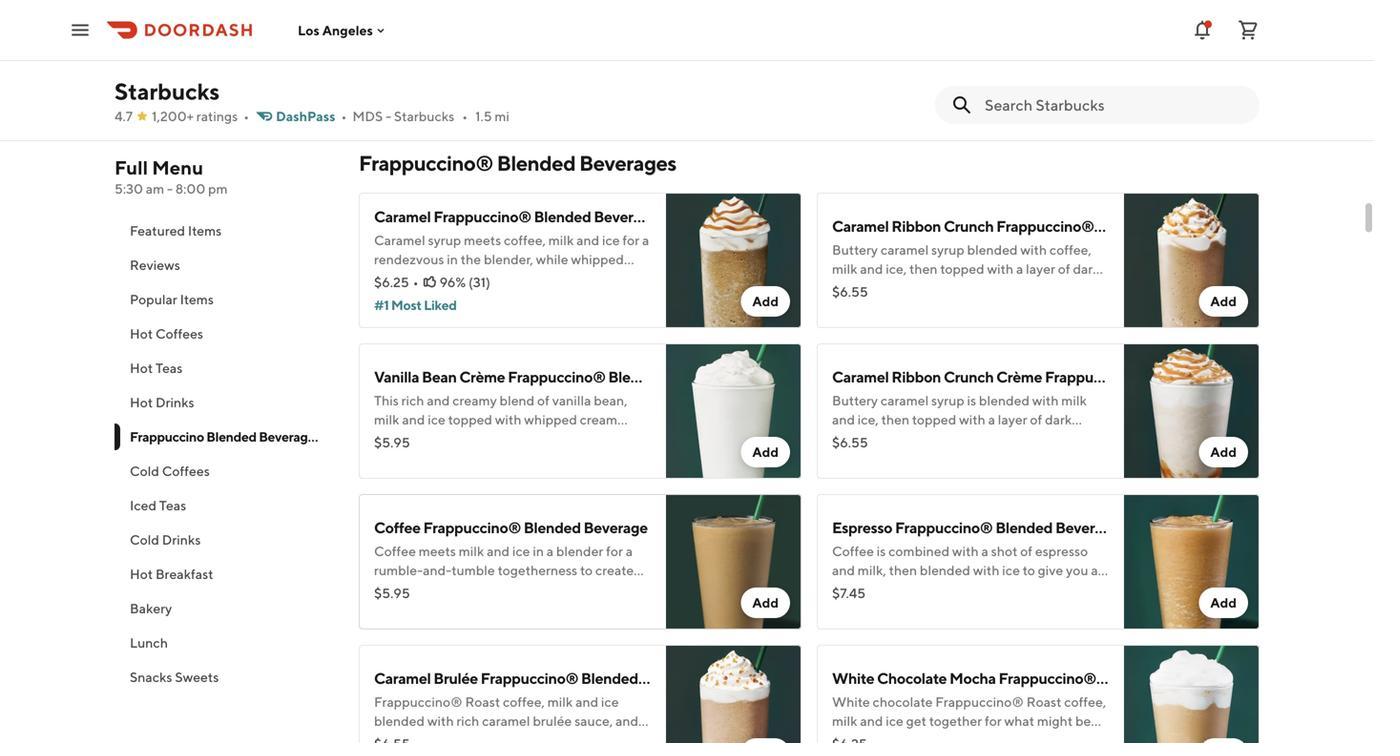 Task type: describe. For each thing, give the bounding box(es) containing it.
caramel for caramel frappuccino® blended beverage
[[374, 208, 431, 226]]

• up #1 most liked in the left of the page
[[413, 274, 419, 290]]

shot
[[991, 543, 1018, 559]]

caramel for caramel brulée frappuccino® blended beverage
[[374, 669, 431, 687]]

that
[[919, 732, 944, 743]]

hot drinks
[[130, 395, 194, 410]]

nice
[[832, 582, 858, 597]]

mocha
[[949, 669, 996, 687]]

beloved
[[473, 582, 523, 597]]

add item to cart image
[[752, 739, 779, 743]]

snacks
[[130, 669, 172, 685]]

and inside white chocolate mocha frappuccino® blended beverage white chocolate frappuccino® roast coffee, milk and ice get together for what might be the best thing that happens to you all day. o
[[860, 713, 883, 729]]

all
[[1041, 732, 1055, 743]]

hot teas button
[[115, 351, 336, 385]]

• left mds
[[341, 108, 347, 124]]

$7.45
[[832, 585, 866, 601]]

frappuccino® inside espresso frappuccino® blended beverage coffee is combined with a shot of espresso and milk, then blended with ice to give you a nice little jolt and lots of sipping joy.
[[895, 519, 993, 537]]

items for featured items
[[188, 223, 222, 239]]

96%
[[440, 274, 466, 290]]

our
[[415, 582, 435, 597]]

and up "nice"
[[832, 562, 855, 578]]

or
[[628, 24, 641, 40]]

featured items button
[[115, 214, 336, 248]]

menu
[[152, 156, 203, 179]]

most-
[[438, 582, 473, 597]]

angeles
[[322, 22, 373, 38]]

0 vertical spatial with
[[952, 543, 979, 559]]

snacks sweets button
[[115, 660, 336, 695]]

ice inside espresso frappuccino® blended beverage coffee is combined with a shot of espresso and milk, then blended with ice to give you a nice little jolt and lots of sipping joy.
[[1002, 562, 1020, 578]]

$6.25 •
[[374, 274, 419, 290]]

of inside enjoy a warm cup of skim, 2%, soy, almond or coconutmilk steamed for your sipping pleasure.
[[482, 24, 495, 40]]

crunch for crème
[[944, 368, 994, 386]]

• left 1.5
[[462, 108, 468, 124]]

joy.
[[1025, 582, 1045, 597]]

1.5
[[475, 108, 492, 124]]

for inside white chocolate mocha frappuccino® blended beverage white chocolate frappuccino® roast coffee, milk and ice get together for what might be the best thing that happens to you all day. o
[[985, 713, 1002, 729]]

steamed
[[452, 43, 504, 59]]

hot teas
[[130, 360, 183, 376]]

in
[[533, 543, 544, 559]]

the
[[832, 732, 853, 743]]

$6.55 for caramel ribbon crunch frappuccino® blended beverage
[[832, 284, 868, 300]]

bakery button
[[115, 592, 336, 626]]

blended inside white chocolate mocha frappuccino® blended beverage white chocolate frappuccino® roast coffee, milk and ice get together for what might be the best thing that happens to you all day. o
[[1099, 669, 1156, 687]]

chocolate
[[877, 669, 947, 687]]

milk inside white chocolate mocha frappuccino® blended beverage white chocolate frappuccino® roast coffee, milk and ice get together for what might be the best thing that happens to you all day. o
[[832, 713, 857, 729]]

dashpass
[[276, 108, 335, 124]]

Item Search search field
[[985, 94, 1244, 115]]

beverage inside espresso frappuccino® blended beverage coffee is combined with a shot of espresso and milk, then blended with ice to give you a nice little jolt and lots of sipping joy.
[[1055, 519, 1119, 537]]

caramel ribbon crunch frappuccino® blended beverage
[[832, 217, 1221, 235]]

coffee frappuccino® blended beverage image
[[666, 494, 802, 630]]

liked
[[424, 297, 457, 313]]

1 horizontal spatial -
[[386, 108, 391, 124]]

espresso frappuccino® blended beverage image
[[1124, 494, 1260, 630]]

iced teas button
[[115, 489, 336, 523]]

crunch for frappuccino®
[[944, 217, 994, 235]]

ribbon for crème
[[891, 368, 941, 386]]

lots
[[939, 582, 961, 597]]

original
[[525, 582, 570, 597]]

to for espresso frappuccino® blended beverage
[[1023, 562, 1035, 578]]

ice inside coffee frappuccino® blended beverage coffee meets milk and ice in a blender for a rumble-and-tumble togetherness to create one of our most-beloved original frappuccino® blended beverages.
[[512, 543, 530, 559]]

caramel frappuccino® blended beverage
[[374, 208, 658, 226]]

sipping inside enjoy a warm cup of skim, 2%, soy, almond or coconutmilk steamed for your sipping pleasure.
[[556, 43, 600, 59]]

$6.25
[[374, 274, 409, 290]]

frappuccino blended beverages
[[130, 429, 321, 445]]

popular
[[130, 292, 177, 307]]

cold coffees
[[130, 463, 210, 479]]

4.7
[[115, 108, 133, 124]]

and right jolt
[[913, 582, 936, 597]]

cold for cold drinks
[[130, 532, 159, 548]]

items for popular items
[[180, 292, 214, 307]]

of right lots in the bottom of the page
[[964, 582, 976, 597]]

one
[[374, 582, 397, 597]]

ice inside white chocolate mocha frappuccino® blended beverage white chocolate frappuccino® roast coffee, milk and ice get together for what might be the best thing that happens to you all day. o
[[886, 713, 903, 729]]

$5.95 for coffee frappuccino® blended beverage
[[374, 585, 410, 601]]

cold coffees button
[[115, 454, 336, 489]]

milk inside coffee frappuccino® blended beverage coffee meets milk and ice in a blender for a rumble-and-tumble togetherness to create one of our most-beloved original frappuccino® blended beverages.
[[459, 543, 484, 559]]

los angeles
[[298, 22, 373, 38]]

a up create
[[626, 543, 633, 559]]

teas for iced teas
[[159, 498, 186, 513]]

mi
[[495, 108, 509, 124]]

add for caramel ribbon crunch frappuccino® blended beverage
[[1210, 293, 1237, 309]]

1,200+
[[152, 108, 194, 124]]

steamed milk image
[[666, 0, 802, 111]]

coffee for coffee
[[374, 543, 416, 559]]

espresso frappuccino® blended beverage coffee is combined with a shot of espresso and milk, then blended with ice to give you a nice little jolt and lots of sipping joy.
[[832, 519, 1119, 597]]

beverages.
[[518, 601, 584, 616]]

beverage inside coffee frappuccino® blended beverage coffee meets milk and ice in a blender for a rumble-and-tumble togetherness to create one of our most-beloved original frappuccino® blended beverages.
[[584, 519, 648, 537]]

caramel frappuccino® blended beverage image
[[666, 193, 802, 328]]

coconutmilk
[[374, 43, 449, 59]]

hot for hot drinks
[[130, 395, 153, 410]]

1 horizontal spatial starbucks
[[394, 108, 454, 124]]

hot coffees button
[[115, 317, 336, 351]]

- inside the full menu 5:30 am - 8:00 pm
[[167, 181, 173, 197]]

vanilla
[[374, 368, 419, 386]]

reviews button
[[115, 248, 336, 282]]

coffees for hot coffees
[[155, 326, 203, 342]]

meets
[[419, 543, 456, 559]]

for for cup
[[507, 43, 524, 59]]

cold drinks button
[[115, 523, 336, 557]]

1,200+ ratings •
[[152, 108, 249, 124]]

los
[[298, 22, 320, 38]]

$6.55 for caramel ribbon crunch crème frappuccino® blended beverage
[[832, 435, 868, 450]]

create
[[595, 562, 634, 578]]

0 vertical spatial starbucks
[[115, 78, 220, 105]]

hot drinks button
[[115, 385, 336, 420]]

bakery
[[130, 601, 172, 616]]

pm
[[208, 181, 228, 197]]

coffee for espresso
[[832, 543, 874, 559]]

of right shot
[[1020, 543, 1033, 559]]

little
[[860, 582, 888, 597]]

blended inside espresso frappuccino® blended beverage coffee is combined with a shot of espresso and milk, then blended with ice to give you a nice little jolt and lots of sipping joy.
[[920, 562, 970, 578]]

featured items
[[130, 223, 222, 239]]

of inside coffee frappuccino® blended beverage coffee meets milk and ice in a blender for a rumble-and-tumble togetherness to create one of our most-beloved original frappuccino® blended beverages.
[[400, 582, 412, 597]]

$5.95 for vanilla bean crème frappuccino® blended crème
[[374, 435, 410, 450]]

best
[[855, 732, 882, 743]]

a right the 'in'
[[547, 543, 554, 559]]

mds
[[352, 108, 383, 124]]

iced teas
[[130, 498, 186, 513]]

dashpass •
[[276, 108, 347, 124]]

blended inside espresso frappuccino® blended beverage coffee is combined with a shot of espresso and milk, then blended with ice to give you a nice little jolt and lots of sipping joy.
[[995, 519, 1053, 537]]

popular items button
[[115, 282, 336, 317]]

give
[[1038, 562, 1063, 578]]

popular items
[[130, 292, 214, 307]]

reviews
[[130, 257, 180, 273]]



Task type: locate. For each thing, give the bounding box(es) containing it.
hot up hot drinks
[[130, 360, 153, 376]]

0 vertical spatial coffees
[[155, 326, 203, 342]]

0 horizontal spatial -
[[167, 181, 173, 197]]

hot for hot breakfast
[[130, 566, 153, 582]]

hot breakfast
[[130, 566, 213, 582]]

hot up bakery
[[130, 566, 153, 582]]

caramel ribbon crunch crème frappuccino® blended beverage image
[[1124, 344, 1260, 479]]

sweets
[[175, 669, 219, 685]]

1 vertical spatial $6.55
[[832, 435, 868, 450]]

1 vertical spatial milk
[[832, 713, 857, 729]]

bean
[[422, 368, 457, 386]]

0 vertical spatial blended
[[920, 562, 970, 578]]

0 vertical spatial sipping
[[556, 43, 600, 59]]

#1 most liked
[[374, 297, 457, 313]]

1 vertical spatial -
[[167, 181, 173, 197]]

with down shot
[[973, 562, 1000, 578]]

to inside white chocolate mocha frappuccino® blended beverage white chocolate frappuccino® roast coffee, milk and ice get together for what might be the best thing that happens to you all day. o
[[1001, 732, 1014, 743]]

you down espresso
[[1066, 562, 1088, 578]]

1 $5.95 from the top
[[374, 435, 410, 450]]

teas
[[155, 360, 183, 376], [159, 498, 186, 513]]

1 horizontal spatial crème
[[668, 368, 714, 386]]

cold
[[130, 463, 159, 479], [130, 532, 159, 548]]

add button
[[741, 286, 790, 317], [1199, 286, 1248, 317], [741, 437, 790, 468], [1199, 437, 1248, 468], [741, 588, 790, 618], [1199, 588, 1248, 618]]

• right ratings
[[244, 108, 249, 124]]

chocolate
[[873, 694, 933, 710]]

for for beverage
[[606, 543, 623, 559]]

sipping left joy.
[[978, 582, 1022, 597]]

0 vertical spatial teas
[[155, 360, 183, 376]]

coffees inside button
[[155, 326, 203, 342]]

coffee inside espresso frappuccino® blended beverage coffee is combined with a shot of espresso and milk, then blended with ice to give you a nice little jolt and lots of sipping joy.
[[832, 543, 874, 559]]

to up joy.
[[1023, 562, 1035, 578]]

ice down shot
[[1002, 562, 1020, 578]]

to inside espresso frappuccino® blended beverage coffee is combined with a shot of espresso and milk, then blended with ice to give you a nice little jolt and lots of sipping joy.
[[1023, 562, 1035, 578]]

2 $6.55 from the top
[[832, 435, 868, 450]]

0 horizontal spatial blended
[[465, 601, 516, 616]]

2 horizontal spatial to
[[1023, 562, 1035, 578]]

milk
[[459, 543, 484, 559], [832, 713, 857, 729]]

your
[[527, 43, 554, 59]]

cold inside 'button'
[[130, 532, 159, 548]]

0 vertical spatial ribbon
[[891, 217, 941, 235]]

0 horizontal spatial beverages
[[259, 429, 321, 445]]

items right "popular"
[[180, 292, 214, 307]]

enjoy a warm cup of skim, 2%, soy, almond or coconutmilk steamed for your sipping pleasure.
[[374, 24, 641, 78]]

milk up "the"
[[832, 713, 857, 729]]

drinks up the breakfast
[[162, 532, 201, 548]]

add for vanilla bean crème frappuccino® blended crème
[[752, 444, 779, 460]]

and inside coffee frappuccino® blended beverage coffee meets milk and ice in a blender for a rumble-and-tumble togetherness to create one of our most-beloved original frappuccino® blended beverages.
[[487, 543, 510, 559]]

cold inside button
[[130, 463, 159, 479]]

$5.95 down the vanilla
[[374, 435, 410, 450]]

drinks inside 'button'
[[162, 532, 201, 548]]

starbucks up 1,200+
[[115, 78, 220, 105]]

1 horizontal spatial ice
[[886, 713, 903, 729]]

2 crème from the left
[[668, 368, 714, 386]]

sipping down soy,
[[556, 43, 600, 59]]

0 vertical spatial items
[[188, 223, 222, 239]]

1 vertical spatial crunch
[[944, 368, 994, 386]]

1 vertical spatial teas
[[159, 498, 186, 513]]

add for caramel ribbon crunch crème frappuccino® blended beverage
[[1210, 444, 1237, 460]]

white up "the"
[[832, 694, 870, 710]]

beverages
[[579, 151, 676, 176], [259, 429, 321, 445]]

1 horizontal spatial you
[[1066, 562, 1088, 578]]

1 vertical spatial items
[[180, 292, 214, 307]]

1 horizontal spatial milk
[[832, 713, 857, 729]]

featured
[[130, 223, 185, 239]]

2 vertical spatial ice
[[886, 713, 903, 729]]

add button for caramel ribbon crunch frappuccino® blended beverage
[[1199, 286, 1248, 317]]

1 vertical spatial starbucks
[[394, 108, 454, 124]]

sipping
[[556, 43, 600, 59], [978, 582, 1022, 597]]

blended up lots in the bottom of the page
[[920, 562, 970, 578]]

ribbon
[[891, 217, 941, 235], [891, 368, 941, 386]]

milk up tumble
[[459, 543, 484, 559]]

almond
[[580, 24, 626, 40]]

teas for hot teas
[[155, 360, 183, 376]]

- right mds
[[386, 108, 391, 124]]

beverage inside white chocolate mocha frappuccino® blended beverage white chocolate frappuccino® roast coffee, milk and ice get together for what might be the best thing that happens to you all day. o
[[1159, 669, 1223, 687]]

you down what
[[1016, 732, 1039, 743]]

brulée
[[433, 669, 478, 687]]

starbucks down 'pleasure.'
[[394, 108, 454, 124]]

1 cold from the top
[[130, 463, 159, 479]]

thing
[[884, 732, 916, 743]]

los angeles button
[[298, 22, 388, 38]]

3 crème from the left
[[996, 368, 1042, 386]]

of right the cup
[[482, 24, 495, 40]]

8:00
[[175, 181, 205, 197]]

1 vertical spatial with
[[973, 562, 1000, 578]]

0 horizontal spatial milk
[[459, 543, 484, 559]]

coffee
[[374, 519, 421, 537], [374, 543, 416, 559], [832, 543, 874, 559]]

1 vertical spatial white
[[832, 694, 870, 710]]

combined
[[888, 543, 950, 559]]

0 vertical spatial crunch
[[944, 217, 994, 235]]

caramel brulée frappuccino® blended beverage image
[[666, 645, 802, 743]]

0 vertical spatial -
[[386, 108, 391, 124]]

blended down the beloved
[[465, 601, 516, 616]]

for down skim, at the left
[[507, 43, 524, 59]]

1 vertical spatial ribbon
[[891, 368, 941, 386]]

to down what
[[1001, 732, 1014, 743]]

jolt
[[891, 582, 910, 597]]

cup
[[457, 24, 480, 40]]

add button for caramel frappuccino® blended beverage
[[741, 286, 790, 317]]

1 horizontal spatial beverages
[[579, 151, 676, 176]]

5:30
[[115, 181, 143, 197]]

hot inside button
[[130, 326, 153, 342]]

0 vertical spatial white
[[832, 669, 874, 687]]

add item to cart image
[[1210, 739, 1237, 743]]

caramel ribbon crunch frappuccino® blended beverage image
[[1124, 193, 1260, 328]]

coffee frappuccino® blended beverage coffee meets milk and ice in a blender for a rumble-and-tumble togetherness to create one of our most-beloved original frappuccino® blended beverages.
[[374, 519, 648, 616]]

1 vertical spatial beverages
[[259, 429, 321, 445]]

0 vertical spatial cold
[[130, 463, 159, 479]]

1 hot from the top
[[130, 326, 153, 342]]

beverages for frappuccino blended beverages
[[259, 429, 321, 445]]

1 white from the top
[[832, 669, 874, 687]]

vanilla bean crème frappuccino® blended crème image
[[666, 344, 802, 479]]

hot down hot teas on the left of page
[[130, 395, 153, 410]]

2 vertical spatial for
[[985, 713, 1002, 729]]

1 vertical spatial ice
[[1002, 562, 1020, 578]]

and up best
[[860, 713, 883, 729]]

cold drinks
[[130, 532, 201, 548]]

blended inside coffee frappuccino® blended beverage coffee meets milk and ice in a blender for a rumble-and-tumble togetherness to create one of our most-beloved original frappuccino® blended beverages.
[[524, 519, 581, 537]]

2 $5.95 from the top
[[374, 585, 410, 601]]

white chocolate mocha frappuccino® blended beverage image
[[1124, 645, 1260, 743]]

1 horizontal spatial for
[[606, 543, 623, 559]]

you
[[1066, 562, 1088, 578], [1016, 732, 1039, 743]]

most
[[391, 297, 421, 313]]

frappuccino® blended beverages
[[359, 151, 676, 176]]

4 hot from the top
[[130, 566, 153, 582]]

coffees for cold coffees
[[162, 463, 210, 479]]

for inside coffee frappuccino® blended beverage coffee meets milk and ice in a blender for a rumble-and-tumble togetherness to create one of our most-beloved original frappuccino® blended beverages.
[[606, 543, 623, 559]]

coffees inside button
[[162, 463, 210, 479]]

0 horizontal spatial to
[[580, 562, 593, 578]]

coffee,
[[1064, 694, 1106, 710]]

espresso
[[832, 519, 892, 537]]

is
[[877, 543, 886, 559]]

-
[[386, 108, 391, 124], [167, 181, 173, 197]]

to down blender
[[580, 562, 593, 578]]

1 vertical spatial sipping
[[978, 582, 1022, 597]]

sipping inside espresso frappuccino® blended beverage coffee is combined with a shot of espresso and milk, then blended with ice to give you a nice little jolt and lots of sipping joy.
[[978, 582, 1022, 597]]

2 white from the top
[[832, 694, 870, 710]]

a up the coconutmilk
[[411, 24, 418, 40]]

for left what
[[985, 713, 1002, 729]]

of
[[482, 24, 495, 40], [1020, 543, 1033, 559], [400, 582, 412, 597], [964, 582, 976, 597]]

teas down hot coffees
[[155, 360, 183, 376]]

2 cold from the top
[[130, 532, 159, 548]]

#1
[[374, 297, 389, 313]]

2 ribbon from the top
[[891, 368, 941, 386]]

soy,
[[555, 24, 577, 40]]

a inside enjoy a warm cup of skim, 2%, soy, almond or coconutmilk steamed for your sipping pleasure.
[[411, 24, 418, 40]]

0 vertical spatial drinks
[[155, 395, 194, 410]]

2 crunch from the top
[[944, 368, 994, 386]]

for up create
[[606, 543, 623, 559]]

0 items, open order cart image
[[1237, 19, 1260, 42]]

0 vertical spatial you
[[1066, 562, 1088, 578]]

•
[[244, 108, 249, 124], [341, 108, 347, 124], [462, 108, 468, 124], [413, 274, 419, 290]]

happens
[[947, 732, 999, 743]]

0 vertical spatial for
[[507, 43, 524, 59]]

am
[[146, 181, 164, 197]]

1 horizontal spatial to
[[1001, 732, 1014, 743]]

1 vertical spatial blended
[[465, 601, 516, 616]]

1 horizontal spatial sipping
[[978, 582, 1022, 597]]

1 crunch from the top
[[944, 217, 994, 235]]

ice up the thing
[[886, 713, 903, 729]]

ice left the 'in'
[[512, 543, 530, 559]]

1 ribbon from the top
[[891, 217, 941, 235]]

0 horizontal spatial crème
[[459, 368, 505, 386]]

blended inside coffee frappuccino® blended beverage coffee meets milk and ice in a blender for a rumble-and-tumble togetherness to create one of our most-beloved original frappuccino® blended beverages.
[[465, 601, 516, 616]]

with left shot
[[952, 543, 979, 559]]

coffees down popular items
[[155, 326, 203, 342]]

hot down "popular"
[[130, 326, 153, 342]]

coffees
[[155, 326, 203, 342], [162, 463, 210, 479]]

1 crème from the left
[[459, 368, 505, 386]]

white chocolate mocha frappuccino® blended beverage white chocolate frappuccino® roast coffee, milk and ice get together for what might be the best thing that happens to you all day. o
[[832, 669, 1223, 743]]

hot
[[130, 326, 153, 342], [130, 360, 153, 376], [130, 395, 153, 410], [130, 566, 153, 582]]

to inside coffee frappuccino® blended beverage coffee meets milk and ice in a blender for a rumble-and-tumble togetherness to create one of our most-beloved original frappuccino® blended beverages.
[[580, 562, 593, 578]]

cold for cold coffees
[[130, 463, 159, 479]]

add button for vanilla bean crème frappuccino® blended crème
[[741, 437, 790, 468]]

snacks sweets
[[130, 669, 219, 685]]

3 hot from the top
[[130, 395, 153, 410]]

to for coffee frappuccino® blended beverage
[[580, 562, 593, 578]]

0 vertical spatial $6.55
[[832, 284, 868, 300]]

togetherness
[[498, 562, 577, 578]]

1 vertical spatial $5.95
[[374, 585, 410, 601]]

full menu 5:30 am - 8:00 pm
[[115, 156, 228, 197]]

vanilla bean crème frappuccino® blended crème
[[374, 368, 714, 386]]

caramel ribbon crunch crème frappuccino® blended beverage
[[832, 368, 1269, 386]]

0 vertical spatial milk
[[459, 543, 484, 559]]

open menu image
[[69, 19, 92, 42]]

skim,
[[497, 24, 528, 40]]

caramel brulée frappuccino® blended beverage
[[374, 669, 705, 687]]

a left shot
[[981, 543, 988, 559]]

you inside espresso frappuccino® blended beverage coffee is combined with a shot of espresso and milk, then blended with ice to give you a nice little jolt and lots of sipping joy.
[[1066, 562, 1088, 578]]

for inside enjoy a warm cup of skim, 2%, soy, almond or coconutmilk steamed for your sipping pleasure.
[[507, 43, 524, 59]]

items up 'reviews' button
[[188, 223, 222, 239]]

white
[[832, 669, 874, 687], [832, 694, 870, 710]]

0 horizontal spatial sipping
[[556, 43, 600, 59]]

drinks inside button
[[155, 395, 194, 410]]

0 vertical spatial ice
[[512, 543, 530, 559]]

a right "give" at the bottom right of page
[[1091, 562, 1098, 578]]

ribbon for frappuccino®
[[891, 217, 941, 235]]

2 horizontal spatial crème
[[996, 368, 1042, 386]]

enjoy
[[374, 24, 408, 40]]

add for caramel frappuccino® blended beverage
[[752, 293, 779, 309]]

white up chocolate
[[832, 669, 874, 687]]

teas right iced
[[159, 498, 186, 513]]

0 horizontal spatial ice
[[512, 543, 530, 559]]

iced
[[130, 498, 156, 513]]

get
[[906, 713, 926, 729]]

2 hot from the top
[[130, 360, 153, 376]]

0 vertical spatial beverages
[[579, 151, 676, 176]]

cold up iced
[[130, 463, 159, 479]]

of left our
[[400, 582, 412, 597]]

0 horizontal spatial you
[[1016, 732, 1039, 743]]

blended
[[497, 151, 575, 176], [534, 208, 591, 226], [1097, 217, 1154, 235], [608, 368, 665, 386], [1145, 368, 1202, 386], [206, 429, 256, 445], [524, 519, 581, 537], [995, 519, 1053, 537], [581, 669, 638, 687], [1099, 669, 1156, 687]]

you inside white chocolate mocha frappuccino® blended beverage white chocolate frappuccino® roast coffee, milk and ice get together for what might be the best thing that happens to you all day. o
[[1016, 732, 1039, 743]]

caramel for caramel ribbon crunch frappuccino® blended beverage
[[832, 217, 889, 235]]

2 horizontal spatial for
[[985, 713, 1002, 729]]

(31)
[[469, 274, 490, 290]]

add
[[752, 293, 779, 309], [1210, 293, 1237, 309], [752, 444, 779, 460], [1210, 444, 1237, 460], [752, 595, 779, 611], [1210, 595, 1237, 611]]

to
[[580, 562, 593, 578], [1023, 562, 1035, 578], [1001, 732, 1014, 743]]

0 vertical spatial $5.95
[[374, 435, 410, 450]]

drinks
[[155, 395, 194, 410], [162, 532, 201, 548]]

what
[[1004, 713, 1034, 729]]

1 vertical spatial cold
[[130, 532, 159, 548]]

lunch button
[[115, 626, 336, 660]]

$5.95 down the rumble-
[[374, 585, 410, 601]]

96% (31)
[[440, 274, 490, 290]]

hot for hot teas
[[130, 360, 153, 376]]

caramel for caramel ribbon crunch crème frappuccino® blended beverage
[[832, 368, 889, 386]]

drinks for hot drinks
[[155, 395, 194, 410]]

hot for hot coffees
[[130, 326, 153, 342]]

1 vertical spatial drinks
[[162, 532, 201, 548]]

1 horizontal spatial blended
[[920, 562, 970, 578]]

rumble-
[[374, 562, 423, 578]]

drinks up frappuccino
[[155, 395, 194, 410]]

- right am on the top left of page
[[167, 181, 173, 197]]

frappuccino
[[130, 429, 204, 445]]

0 horizontal spatial for
[[507, 43, 524, 59]]

beverages for frappuccino® blended beverages
[[579, 151, 676, 176]]

and up tumble
[[487, 543, 510, 559]]

2 horizontal spatial ice
[[1002, 562, 1020, 578]]

a
[[411, 24, 418, 40], [547, 543, 554, 559], [626, 543, 633, 559], [981, 543, 988, 559], [1091, 562, 1098, 578]]

add button for caramel ribbon crunch crème frappuccino® blended beverage
[[1199, 437, 1248, 468]]

day.
[[1058, 732, 1082, 743]]

warm
[[421, 24, 454, 40]]

notification bell image
[[1191, 19, 1214, 42]]

1 $6.55 from the top
[[832, 284, 868, 300]]

cold down iced
[[130, 532, 159, 548]]

be
[[1075, 713, 1091, 729]]

0 horizontal spatial starbucks
[[115, 78, 220, 105]]

1 vertical spatial you
[[1016, 732, 1039, 743]]

coffees down frappuccino
[[162, 463, 210, 479]]

1 vertical spatial for
[[606, 543, 623, 559]]

drinks for cold drinks
[[162, 532, 201, 548]]

1 vertical spatial coffees
[[162, 463, 210, 479]]



Task type: vqa. For each thing, say whether or not it's contained in the screenshot.
"COFFEE" associated with Coffee
yes



